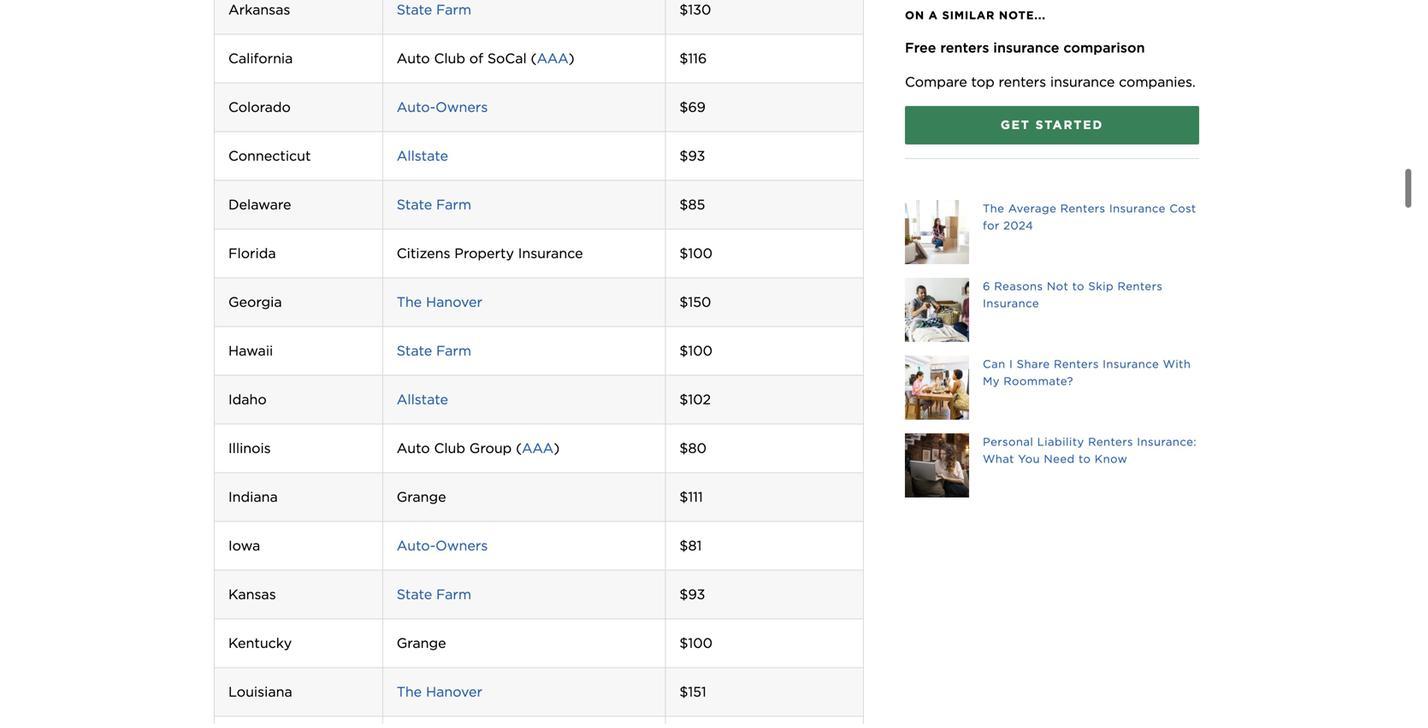 Task type: describe. For each thing, give the bounding box(es) containing it.
on
[[905, 9, 925, 22]]

1 horizontal spatial renters
[[999, 74, 1047, 90]]

georgia
[[228, 294, 282, 311]]

state for arkansas
[[397, 1, 432, 18]]

farm for arkansas
[[436, 1, 472, 18]]

allstate for idaho
[[397, 391, 448, 408]]

free
[[905, 39, 937, 56]]

delaware
[[228, 196, 291, 213]]

the for $150
[[397, 294, 422, 311]]

property
[[455, 245, 514, 262]]

$80
[[680, 440, 707, 457]]

auto- for colorado
[[397, 99, 436, 115]]

started
[[1036, 118, 1104, 132]]

i
[[1010, 358, 1013, 371]]

1 horizontal spatial )
[[569, 50, 575, 67]]

renters inside personal liability renters insurance: what you need to know
[[1088, 436, 1134, 449]]

$111
[[680, 489, 703, 506]]

the inside the average renters insurance cost for 2024
[[983, 202, 1005, 215]]

farm for kansas
[[436, 586, 472, 603]]

renters inside the average renters insurance cost for 2024
[[1061, 202, 1106, 215]]

top
[[972, 74, 995, 90]]

socal
[[488, 50, 527, 67]]

$69
[[680, 99, 706, 115]]

the average renters insurance cost for 2024 link
[[905, 200, 1200, 264]]

arkansas
[[228, 1, 290, 18]]

$81
[[680, 538, 702, 554]]

get started
[[1001, 118, 1104, 132]]

hawaii
[[228, 343, 273, 359]]

illinois
[[228, 440, 271, 457]]

roommate?
[[1004, 375, 1074, 388]]

kansas
[[228, 586, 276, 603]]

2 $100 from the top
[[680, 343, 713, 359]]

0 vertical spatial insurance
[[994, 39, 1060, 56]]

renters inside 6 reasons not to skip renters insurance
[[1118, 280, 1163, 293]]

compare
[[905, 74, 968, 90]]

state farm for delaware
[[397, 196, 472, 213]]

insurance right property
[[518, 245, 583, 262]]

auto for auto club of socal (
[[397, 50, 430, 67]]

the for $151
[[397, 684, 422, 701]]

note...
[[999, 9, 1046, 22]]

personal liability renters insurance: what you need to know link
[[905, 434, 1200, 498]]

auto-owners link for iowa
[[397, 538, 488, 554]]

owners for iowa
[[436, 538, 488, 554]]

you
[[1018, 453, 1040, 466]]

club for group
[[434, 440, 465, 457]]

a
[[929, 9, 938, 22]]

companies.
[[1119, 74, 1196, 90]]

1 vertical spatial aaa
[[522, 440, 554, 457]]

for
[[983, 219, 1000, 232]]

auto-owners for colorado
[[397, 99, 488, 115]]

renters inside the can i share renters insurance with my roommate?
[[1054, 358, 1099, 371]]

grange for indiana
[[397, 489, 446, 506]]

auto club of socal ( aaa )
[[397, 50, 575, 67]]

of
[[470, 50, 483, 67]]

0 horizontal spatial renters
[[941, 39, 990, 56]]

state farm link for delaware
[[397, 196, 472, 213]]

the average renters insurance cost for 2024
[[983, 202, 1197, 232]]

my
[[983, 375, 1000, 388]]

free renters insurance comparison
[[905, 39, 1145, 56]]

personal liability renters insurance: what you need to know
[[983, 436, 1197, 466]]

cost
[[1170, 202, 1197, 215]]

california
[[228, 50, 293, 67]]

owners for colorado
[[436, 99, 488, 115]]

not
[[1047, 280, 1069, 293]]

1 vertical spatial (
[[516, 440, 522, 457]]

kentucky
[[228, 635, 292, 652]]

0 vertical spatial aaa
[[537, 50, 569, 67]]

farm for delaware
[[436, 196, 472, 213]]

allstate for connecticut
[[397, 148, 448, 164]]

to inside personal liability renters insurance: what you need to know
[[1079, 453, 1091, 466]]

club for of
[[434, 50, 465, 67]]

farm for hawaii
[[436, 343, 472, 359]]



Task type: locate. For each thing, give the bounding box(es) containing it.
2 the hanover link from the top
[[397, 684, 483, 701]]

2 allstate link from the top
[[397, 391, 448, 408]]

auto- for iowa
[[397, 538, 436, 554]]

1 auto-owners from the top
[[397, 99, 488, 115]]

$93
[[680, 148, 705, 164], [680, 586, 705, 603]]

6 reasons not to skip renters insurance
[[983, 280, 1163, 310]]

0 vertical spatial $100
[[680, 245, 713, 262]]

)
[[569, 50, 575, 67], [554, 440, 560, 457]]

reasons
[[995, 280, 1043, 293]]

on a similar note...
[[905, 9, 1046, 22]]

auto
[[397, 50, 430, 67], [397, 440, 430, 457]]

the hanover for louisiana
[[397, 684, 483, 701]]

auto-
[[397, 99, 436, 115], [397, 538, 436, 554]]

can
[[983, 358, 1006, 371]]

2024
[[1004, 219, 1034, 232]]

0 vertical spatial renters
[[941, 39, 990, 56]]

2 grange from the top
[[397, 635, 446, 652]]

$100 for grange
[[680, 635, 713, 652]]

0 vertical spatial auto-owners
[[397, 99, 488, 115]]

1 state farm link from the top
[[397, 1, 472, 18]]

allstate link for idaho
[[397, 391, 448, 408]]

0 vertical spatial the hanover link
[[397, 294, 483, 311]]

1 state from the top
[[397, 1, 432, 18]]

1 owners from the top
[[436, 99, 488, 115]]

idaho
[[228, 391, 267, 408]]

grange for kentucky
[[397, 635, 446, 652]]

hanover for louisiana
[[426, 684, 483, 701]]

1 vertical spatial club
[[434, 440, 465, 457]]

similar
[[942, 9, 995, 22]]

0 vertical spatial $93
[[680, 148, 705, 164]]

2 state from the top
[[397, 196, 432, 213]]

to
[[1073, 280, 1085, 293], [1079, 453, 1091, 466]]

citizens
[[397, 245, 450, 262]]

to right the not at the top
[[1073, 280, 1085, 293]]

4 state from the top
[[397, 586, 432, 603]]

1 $93 from the top
[[680, 148, 705, 164]]

the
[[983, 202, 1005, 215], [397, 294, 422, 311], [397, 684, 422, 701]]

0 vertical spatial club
[[434, 50, 465, 67]]

hanover for georgia
[[426, 294, 483, 311]]

0 vertical spatial owners
[[436, 99, 488, 115]]

1 auto from the top
[[397, 50, 430, 67]]

2 state farm link from the top
[[397, 196, 472, 213]]

auto-owners for iowa
[[397, 538, 488, 554]]

insurance left cost
[[1110, 202, 1166, 215]]

state farm for kansas
[[397, 586, 472, 603]]

1 $100 from the top
[[680, 245, 713, 262]]

1 allstate from the top
[[397, 148, 448, 164]]

aaa link for (
[[537, 50, 569, 67]]

$93 up $85
[[680, 148, 705, 164]]

state for hawaii
[[397, 343, 432, 359]]

1 vertical spatial the hanover
[[397, 684, 483, 701]]

insurance inside the average renters insurance cost for 2024
[[1110, 202, 1166, 215]]

2 hanover from the top
[[426, 684, 483, 701]]

$100 up "$150"
[[680, 245, 713, 262]]

4 state farm from the top
[[397, 586, 472, 603]]

2 auto-owners link from the top
[[397, 538, 488, 554]]

0 vertical spatial allstate link
[[397, 148, 448, 164]]

1 the hanover link from the top
[[397, 294, 483, 311]]

to right the need
[[1079, 453, 1091, 466]]

insurance down 'reasons'
[[983, 297, 1040, 310]]

florida
[[228, 245, 276, 262]]

insurance down the note...
[[994, 39, 1060, 56]]

$93 for state farm
[[680, 586, 705, 603]]

renters down free renters insurance comparison
[[999, 74, 1047, 90]]

1 vertical spatial auto-owners
[[397, 538, 488, 554]]

state farm link for hawaii
[[397, 343, 472, 359]]

auto left the group
[[397, 440, 430, 457]]

renters
[[941, 39, 990, 56], [999, 74, 1047, 90]]

state farm link for arkansas
[[397, 1, 472, 18]]

renters up roommate?
[[1054, 358, 1099, 371]]

0 horizontal spatial (
[[516, 440, 522, 457]]

the hanover
[[397, 294, 483, 311], [397, 684, 483, 701]]

) right socal
[[569, 50, 575, 67]]

1 auto-owners link from the top
[[397, 99, 488, 115]]

indiana
[[228, 489, 278, 506]]

club left the of
[[434, 50, 465, 67]]

0 vertical spatial grange
[[397, 489, 446, 506]]

aaa link for aaa
[[522, 440, 554, 457]]

renters up know
[[1088, 436, 1134, 449]]

1 vertical spatial the hanover link
[[397, 684, 483, 701]]

0 vertical spatial the
[[983, 202, 1005, 215]]

state for kansas
[[397, 586, 432, 603]]

1 vertical spatial grange
[[397, 635, 446, 652]]

1 vertical spatial auto-owners link
[[397, 538, 488, 554]]

0 vertical spatial the hanover
[[397, 294, 483, 311]]

state farm
[[397, 1, 472, 18], [397, 196, 472, 213], [397, 343, 472, 359], [397, 586, 472, 603]]

the hanover for georgia
[[397, 294, 483, 311]]

allstate link
[[397, 148, 448, 164], [397, 391, 448, 408]]

$100 up $151
[[680, 635, 713, 652]]

club
[[434, 50, 465, 67], [434, 440, 465, 457]]

colorado
[[228, 99, 291, 115]]

$85
[[680, 196, 705, 213]]

1 vertical spatial allstate
[[397, 391, 448, 408]]

club left the group
[[434, 440, 465, 457]]

2 auto- from the top
[[397, 538, 436, 554]]

state farm link
[[397, 1, 472, 18], [397, 196, 472, 213], [397, 343, 472, 359], [397, 586, 472, 603]]

renters
[[1061, 202, 1106, 215], [1118, 280, 1163, 293], [1054, 358, 1099, 371], [1088, 436, 1134, 449]]

1 allstate link from the top
[[397, 148, 448, 164]]

$100 for citizens property insurance
[[680, 245, 713, 262]]

aaa
[[537, 50, 569, 67], [522, 440, 554, 457]]

) right the group
[[554, 440, 560, 457]]

0 vertical spatial auto
[[397, 50, 430, 67]]

1 vertical spatial hanover
[[426, 684, 483, 701]]

the hanover link
[[397, 294, 483, 311], [397, 684, 483, 701]]

the hanover link for georgia
[[397, 294, 483, 311]]

state
[[397, 1, 432, 18], [397, 196, 432, 213], [397, 343, 432, 359], [397, 586, 432, 603]]

0 horizontal spatial )
[[554, 440, 560, 457]]

insurance:
[[1137, 436, 1197, 449]]

insurance
[[1110, 202, 1166, 215], [518, 245, 583, 262], [983, 297, 1040, 310], [1103, 358, 1160, 371]]

0 vertical spatial aaa link
[[537, 50, 569, 67]]

the hanover link for louisiana
[[397, 684, 483, 701]]

1 vertical spatial $100
[[680, 343, 713, 359]]

2 the hanover from the top
[[397, 684, 483, 701]]

1 horizontal spatial (
[[531, 50, 537, 67]]

average
[[1009, 202, 1057, 215]]

1 vertical spatial )
[[554, 440, 560, 457]]

1 the hanover from the top
[[397, 294, 483, 311]]

owners
[[436, 99, 488, 115], [436, 538, 488, 554]]

liability
[[1038, 436, 1085, 449]]

hanover
[[426, 294, 483, 311], [426, 684, 483, 701]]

2 auto from the top
[[397, 440, 430, 457]]

compare top renters insurance companies.
[[905, 74, 1196, 90]]

insurance inside the can i share renters insurance with my roommate?
[[1103, 358, 1160, 371]]

1 vertical spatial auto
[[397, 440, 430, 457]]

aaa link right socal
[[537, 50, 569, 67]]

2 allstate from the top
[[397, 391, 448, 408]]

comparison
[[1064, 39, 1145, 56]]

farm
[[436, 1, 472, 18], [436, 196, 472, 213], [436, 343, 472, 359], [436, 586, 472, 603]]

0 vertical spatial to
[[1073, 280, 1085, 293]]

2 farm from the top
[[436, 196, 472, 213]]

know
[[1095, 453, 1128, 466]]

1 vertical spatial auto-
[[397, 538, 436, 554]]

auto-owners link
[[397, 99, 488, 115], [397, 538, 488, 554]]

can i share renters insurance with my roommate?
[[983, 358, 1191, 388]]

get started link
[[905, 106, 1200, 145]]

$116
[[680, 50, 707, 67]]

state farm link for kansas
[[397, 586, 472, 603]]

group
[[470, 440, 512, 457]]

3 state from the top
[[397, 343, 432, 359]]

aaa link right the group
[[522, 440, 554, 457]]

3 state farm from the top
[[397, 343, 472, 359]]

state farm for hawaii
[[397, 343, 472, 359]]

0 vertical spatial hanover
[[426, 294, 483, 311]]

iowa
[[228, 538, 260, 554]]

1 state farm from the top
[[397, 1, 472, 18]]

with
[[1163, 358, 1191, 371]]

0 vertical spatial )
[[569, 50, 575, 67]]

1 vertical spatial aaa link
[[522, 440, 554, 457]]

( right socal
[[531, 50, 537, 67]]

4 farm from the top
[[436, 586, 472, 603]]

1 vertical spatial insurance
[[1051, 74, 1115, 90]]

what
[[983, 453, 1015, 466]]

1 farm from the top
[[436, 1, 472, 18]]

share
[[1017, 358, 1050, 371]]

state farm for arkansas
[[397, 1, 472, 18]]

2 owners from the top
[[436, 538, 488, 554]]

$150
[[680, 294, 711, 311]]

need
[[1044, 453, 1075, 466]]

insurance left with
[[1103, 358, 1160, 371]]

( right the group
[[516, 440, 522, 457]]

aaa right socal
[[537, 50, 569, 67]]

grange
[[397, 489, 446, 506], [397, 635, 446, 652]]

0 vertical spatial auto-owners link
[[397, 99, 488, 115]]

1 grange from the top
[[397, 489, 446, 506]]

auto club group ( aaa )
[[397, 440, 560, 457]]

1 vertical spatial the
[[397, 294, 422, 311]]

renters right average
[[1061, 202, 1106, 215]]

1 vertical spatial to
[[1079, 453, 1091, 466]]

1 vertical spatial owners
[[436, 538, 488, 554]]

2 auto-owners from the top
[[397, 538, 488, 554]]

$102
[[680, 391, 711, 408]]

1 auto- from the top
[[397, 99, 436, 115]]

aaa right the group
[[522, 440, 554, 457]]

3 state farm link from the top
[[397, 343, 472, 359]]

$100
[[680, 245, 713, 262], [680, 343, 713, 359], [680, 635, 713, 652]]

6
[[983, 280, 991, 293]]

can i share renters insurance with my roommate? link
[[905, 356, 1200, 420]]

allstate link for connecticut
[[397, 148, 448, 164]]

louisiana
[[228, 684, 292, 701]]

2 vertical spatial the
[[397, 684, 422, 701]]

to inside 6 reasons not to skip renters insurance
[[1073, 280, 1085, 293]]

3 farm from the top
[[436, 343, 472, 359]]

3 $100 from the top
[[680, 635, 713, 652]]

insurance
[[994, 39, 1060, 56], [1051, 74, 1115, 90]]

get
[[1001, 118, 1031, 132]]

$151
[[680, 684, 707, 701]]

renters down similar
[[941, 39, 990, 56]]

state for delaware
[[397, 196, 432, 213]]

2 vertical spatial $100
[[680, 635, 713, 652]]

2 club from the top
[[434, 440, 465, 457]]

auto for auto club group (
[[397, 440, 430, 457]]

2 state farm from the top
[[397, 196, 472, 213]]

$100 down "$150"
[[680, 343, 713, 359]]

0 vertical spatial (
[[531, 50, 537, 67]]

1 vertical spatial $93
[[680, 586, 705, 603]]

connecticut
[[228, 148, 311, 164]]

1 hanover from the top
[[426, 294, 483, 311]]

skip
[[1089, 280, 1114, 293]]

1 vertical spatial renters
[[999, 74, 1047, 90]]

$130
[[680, 1, 711, 18]]

aaa link
[[537, 50, 569, 67], [522, 440, 554, 457]]

auto left the of
[[397, 50, 430, 67]]

4 state farm link from the top
[[397, 586, 472, 603]]

1 club from the top
[[434, 50, 465, 67]]

renters right skip
[[1118, 280, 1163, 293]]

auto-owners
[[397, 99, 488, 115], [397, 538, 488, 554]]

$93 down $81
[[680, 586, 705, 603]]

insurance inside 6 reasons not to skip renters insurance
[[983, 297, 1040, 310]]

auto-owners link for colorado
[[397, 99, 488, 115]]

$93 for allstate
[[680, 148, 705, 164]]

2 $93 from the top
[[680, 586, 705, 603]]

insurance down comparison
[[1051, 74, 1115, 90]]

(
[[531, 50, 537, 67], [516, 440, 522, 457]]

personal
[[983, 436, 1034, 449]]

0 vertical spatial allstate
[[397, 148, 448, 164]]

6 reasons not to skip renters insurance link
[[905, 278, 1200, 342]]

0 vertical spatial auto-
[[397, 99, 436, 115]]

citizens property insurance
[[397, 245, 583, 262]]

1 vertical spatial allstate link
[[397, 391, 448, 408]]



Task type: vqa. For each thing, say whether or not it's contained in the screenshot.
Insurance in the Can I Share Renters Insurance With My Roommate?
yes



